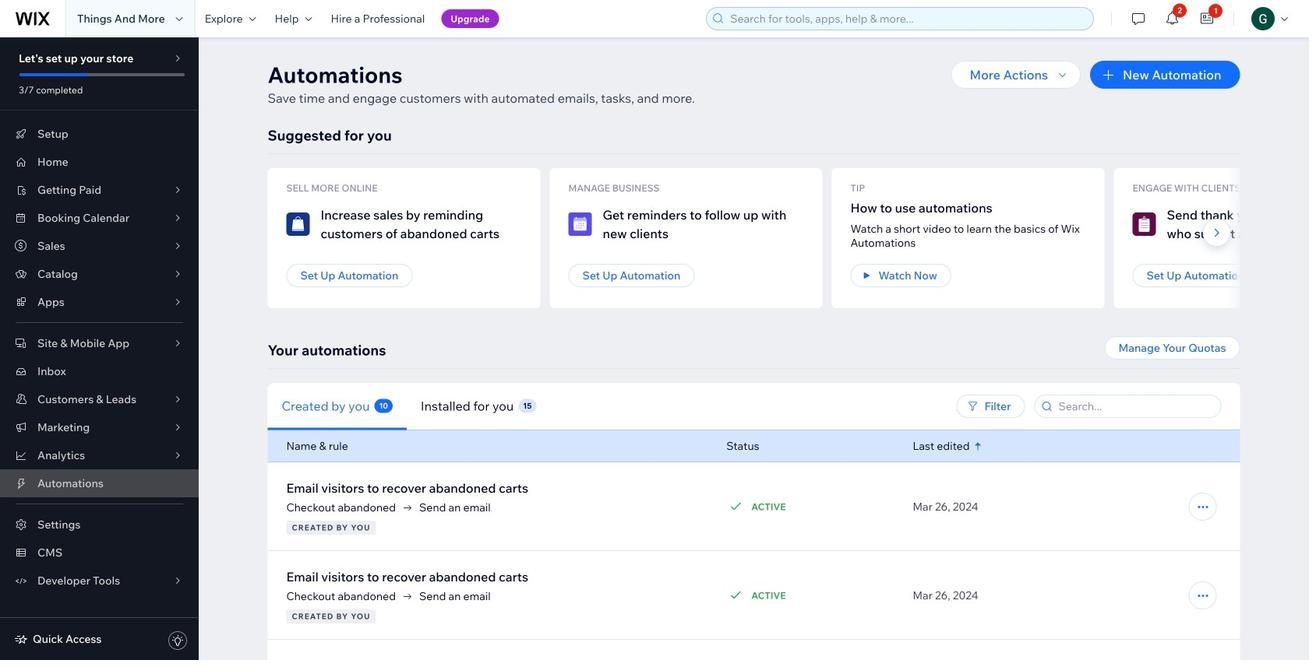 Task type: locate. For each thing, give the bounding box(es) containing it.
1 horizontal spatial category image
[[1133, 213, 1156, 236]]

list
[[268, 168, 1309, 309]]

tab list
[[268, 383, 764, 431]]

category image
[[286, 213, 310, 236], [1133, 213, 1156, 236]]

1 category image from the left
[[286, 213, 310, 236]]

0 horizontal spatial category image
[[286, 213, 310, 236]]

category image
[[569, 213, 592, 236]]

Search for tools, apps, help & more... field
[[726, 8, 1089, 30]]



Task type: vqa. For each thing, say whether or not it's contained in the screenshot.
products
no



Task type: describe. For each thing, give the bounding box(es) containing it.
2 category image from the left
[[1133, 213, 1156, 236]]

sidebar element
[[0, 37, 199, 661]]

Search... field
[[1054, 396, 1216, 418]]



